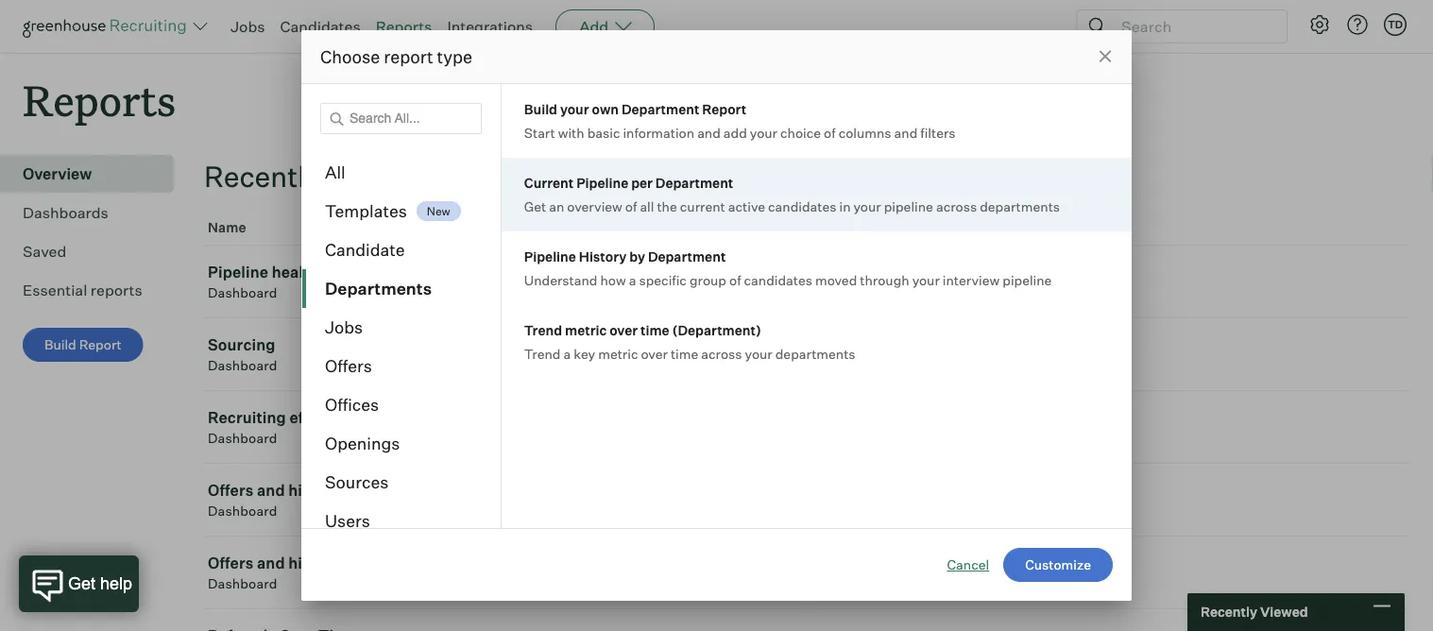 Task type: vqa. For each thing, say whether or not it's contained in the screenshot.
Saved
yes



Task type: locate. For each thing, give the bounding box(es) containing it.
pipeline
[[577, 174, 629, 191], [524, 248, 576, 265], [208, 263, 269, 282]]

pipeline up understand
[[524, 248, 576, 265]]

0 horizontal spatial report
[[79, 337, 122, 353]]

integrations link
[[447, 17, 533, 36]]

your right through
[[913, 272, 940, 288]]

own
[[592, 101, 619, 117]]

department inside current pipeline per department get an overview of all the current active candidates in your pipeline across departments
[[656, 174, 734, 191]]

4 dashboard from the top
[[208, 503, 277, 519]]

dashboard inside the pipeline health dashboard
[[208, 285, 277, 301]]

dashboard inside recruiting efficiency dashboard
[[208, 430, 277, 447]]

2 horizontal spatial pipeline
[[577, 174, 629, 191]]

departments inside trend metric over time (department) trend a key metric over time across your departments
[[776, 345, 856, 362]]

1 vertical spatial candidates
[[744, 272, 813, 288]]

choose report type
[[320, 46, 473, 67]]

1 horizontal spatial pipeline
[[524, 248, 576, 265]]

0 vertical spatial over
[[610, 322, 638, 338]]

build inside button
[[44, 337, 76, 353]]

build up start at the top
[[524, 101, 558, 117]]

0 vertical spatial jobs
[[231, 17, 265, 36]]

0 vertical spatial reports
[[376, 17, 432, 36]]

1 vertical spatial a
[[564, 345, 571, 362]]

0 horizontal spatial across
[[701, 345, 742, 362]]

1 horizontal spatial viewed
[[847, 219, 893, 236]]

0 horizontal spatial over
[[610, 322, 638, 338]]

1 vertical spatial offers and hiring dashboard
[[208, 554, 333, 592]]

2 vertical spatial offers
[[208, 554, 254, 573]]

0 horizontal spatial recently
[[204, 159, 321, 194]]

over down how
[[610, 322, 638, 338]]

a right how
[[629, 272, 636, 288]]

build your own department report start with basic information and add your choice of columns and filters
[[524, 101, 956, 141]]

1 horizontal spatial report
[[702, 101, 747, 117]]

of right group
[[730, 272, 741, 288]]

reports up "report"
[[376, 17, 432, 36]]

choice
[[781, 124, 821, 141]]

report up 'add'
[[702, 101, 747, 117]]

viewed down "in"
[[847, 219, 893, 236]]

department for group
[[648, 248, 726, 265]]

report inside button
[[79, 337, 122, 353]]

0 vertical spatial of
[[824, 124, 836, 141]]

across up interview on the top right of page
[[936, 198, 977, 215]]

saved link
[[23, 240, 166, 263]]

moved
[[816, 272, 857, 288]]

reports
[[376, 17, 432, 36], [23, 72, 176, 128]]

0 horizontal spatial pipeline
[[884, 198, 934, 215]]

sourcing dashboard
[[208, 336, 277, 374]]

your up the with
[[560, 101, 589, 117]]

department
[[622, 101, 700, 117], [656, 174, 734, 191], [648, 248, 726, 265]]

1 horizontal spatial pipeline
[[1003, 272, 1052, 288]]

basic
[[587, 124, 620, 141]]

build
[[524, 101, 558, 117], [44, 337, 76, 353]]

build inside build your own department report start with basic information and add your choice of columns and filters
[[524, 101, 558, 117]]

today, for today, 2:53 pm
[[815, 345, 863, 364]]

2 vertical spatial of
[[730, 272, 741, 288]]

your inside trend metric over time (department) trend a key metric over time across your departments
[[745, 345, 773, 362]]

0 vertical spatial offers and hiring dashboard
[[208, 481, 333, 519]]

1 vertical spatial departments
[[776, 345, 856, 362]]

0 vertical spatial a
[[629, 272, 636, 288]]

a left key
[[564, 345, 571, 362]]

over right key
[[641, 345, 668, 362]]

1 horizontal spatial over
[[641, 345, 668, 362]]

pipeline up "overview"
[[577, 174, 629, 191]]

recently left "viewed"
[[1201, 604, 1258, 620]]

0 vertical spatial today,
[[815, 272, 863, 291]]

customize
[[1026, 557, 1092, 573]]

cancel
[[947, 557, 990, 573]]

Search text field
[[1117, 13, 1270, 40]]

1 vertical spatial jobs
[[325, 317, 363, 338]]

0 vertical spatial build
[[524, 101, 558, 117]]

essential
[[23, 281, 87, 300]]

candidates left moved
[[744, 272, 813, 288]]

recently up name
[[204, 159, 321, 194]]

pm right 2:53
[[902, 345, 926, 364]]

greenhouse recruiting image
[[23, 15, 193, 38]]

report inside build your own department report start with basic information and add your choice of columns and filters
[[702, 101, 747, 117]]

the
[[657, 198, 677, 215]]

openings
[[325, 433, 400, 454]]

saved
[[23, 242, 66, 261]]

1 vertical spatial trend
[[524, 345, 561, 362]]

0 vertical spatial department
[[622, 101, 700, 117]]

0 vertical spatial pm
[[903, 272, 927, 291]]

jobs inside the choose report type dialog
[[325, 317, 363, 338]]

departments left 2:53
[[776, 345, 856, 362]]

report
[[702, 101, 747, 117], [79, 337, 122, 353]]

1 trend from the top
[[524, 322, 562, 338]]

0 vertical spatial across
[[936, 198, 977, 215]]

a inside pipeline history by department understand how a specific group of candidates moved through your interview pipeline
[[629, 272, 636, 288]]

across inside current pipeline per department get an overview of all the current active candidates in your pipeline across departments
[[936, 198, 977, 215]]

1 vertical spatial report
[[79, 337, 122, 353]]

1 vertical spatial today,
[[815, 345, 863, 364]]

today, for today, 2:54 pm
[[815, 272, 863, 291]]

1 horizontal spatial recently
[[1201, 604, 1258, 620]]

department inside build your own department report start with basic information and add your choice of columns and filters
[[622, 101, 700, 117]]

0 vertical spatial candidates
[[768, 198, 837, 215]]

recently for recently viewed
[[1201, 604, 1258, 620]]

0 vertical spatial recently
[[204, 159, 321, 194]]

0 vertical spatial viewed
[[327, 159, 420, 194]]

0 horizontal spatial reports
[[23, 72, 176, 128]]

1 vertical spatial over
[[641, 345, 668, 362]]

understand
[[524, 272, 598, 288]]

2 today, from the top
[[815, 345, 863, 364]]

pipeline inside current pipeline per department get an overview of all the current active candidates in your pipeline across departments
[[884, 198, 934, 215]]

1 vertical spatial across
[[701, 345, 742, 362]]

trend left key
[[524, 345, 561, 362]]

of right choice
[[824, 124, 836, 141]]

pipeline
[[884, 198, 934, 215], [1003, 272, 1052, 288]]

(department)
[[672, 322, 762, 338]]

1 vertical spatial recently
[[1201, 604, 1258, 620]]

time down (department)
[[671, 345, 699, 362]]

pipeline inside current pipeline per department get an overview of all the current active candidates in your pipeline across departments
[[577, 174, 629, 191]]

1 horizontal spatial reports
[[376, 17, 432, 36]]

pipeline history by department understand how a specific group of candidates moved through your interview pipeline
[[524, 248, 1052, 288]]

departments
[[325, 278, 432, 299]]

department up information
[[622, 101, 700, 117]]

3 dashboard from the top
[[208, 430, 277, 447]]

your right "in"
[[854, 198, 881, 215]]

interview
[[943, 272, 1000, 288]]

last
[[815, 219, 844, 236]]

over
[[610, 322, 638, 338], [641, 345, 668, 362]]

pipeline inside pipeline history by department understand how a specific group of candidates moved through your interview pipeline
[[524, 248, 576, 265]]

1 vertical spatial of
[[625, 198, 637, 215]]

build down essential
[[44, 337, 76, 353]]

1 vertical spatial pipeline
[[1003, 272, 1052, 288]]

jobs left the candidates link
[[231, 17, 265, 36]]

metric right key
[[598, 345, 638, 362]]

type
[[437, 46, 473, 67]]

metric up key
[[565, 322, 607, 338]]

departments inside current pipeline per department get an overview of all the current active candidates in your pipeline across departments
[[980, 198, 1060, 215]]

0 vertical spatial offers
[[325, 356, 372, 377]]

department up current
[[656, 174, 734, 191]]

trend
[[524, 322, 562, 338], [524, 345, 561, 362]]

0 horizontal spatial viewed
[[327, 159, 420, 194]]

offers and hiring dashboard down recruiting efficiency dashboard
[[208, 481, 333, 519]]

metric
[[565, 322, 607, 338], [598, 345, 638, 362]]

across
[[936, 198, 977, 215], [701, 345, 742, 362]]

department up group
[[648, 248, 726, 265]]

pm for today, 2:54 pm
[[903, 272, 927, 291]]

0 vertical spatial hiring
[[288, 481, 333, 500]]

pipeline inside pipeline history by department understand how a specific group of candidates moved through your interview pipeline
[[1003, 272, 1052, 288]]

departments up interview on the top right of page
[[980, 198, 1060, 215]]

group
[[690, 272, 727, 288]]

today,
[[815, 272, 863, 291], [815, 345, 863, 364]]

time
[[641, 322, 670, 338], [671, 345, 699, 362]]

department for information
[[622, 101, 700, 117]]

last viewed
[[815, 219, 893, 236]]

1 today, from the top
[[815, 272, 863, 291]]

2 offers and hiring dashboard from the top
[[208, 554, 333, 592]]

a for key
[[564, 345, 571, 362]]

1 vertical spatial build
[[44, 337, 76, 353]]

pm
[[903, 272, 927, 291], [902, 345, 926, 364]]

2 vertical spatial department
[[648, 248, 726, 265]]

trend down understand
[[524, 322, 562, 338]]

jobs down departments
[[325, 317, 363, 338]]

viewed up templates
[[327, 159, 420, 194]]

0 horizontal spatial of
[[625, 198, 637, 215]]

0 vertical spatial trend
[[524, 322, 562, 338]]

2 trend from the top
[[524, 345, 561, 362]]

and
[[698, 124, 721, 141], [895, 124, 918, 141], [257, 481, 285, 500], [257, 554, 285, 573]]

1 horizontal spatial across
[[936, 198, 977, 215]]

pm right 2:54
[[903, 272, 927, 291]]

specific
[[639, 272, 687, 288]]

0 horizontal spatial build
[[44, 337, 76, 353]]

offers and hiring dashboard
[[208, 481, 333, 519], [208, 554, 333, 592]]

your
[[560, 101, 589, 117], [750, 124, 778, 141], [854, 198, 881, 215], [913, 272, 940, 288], [745, 345, 773, 362]]

across inside trend metric over time (department) trend a key metric over time across your departments
[[701, 345, 742, 362]]

1 horizontal spatial a
[[629, 272, 636, 288]]

a inside trend metric over time (department) trend a key metric over time across your departments
[[564, 345, 571, 362]]

1 vertical spatial time
[[671, 345, 699, 362]]

pipeline right interview on the top right of page
[[1003, 272, 1052, 288]]

a for specific
[[629, 272, 636, 288]]

offers
[[325, 356, 372, 377], [208, 481, 254, 500], [208, 554, 254, 573]]

candidates up last
[[768, 198, 837, 215]]

0 vertical spatial report
[[702, 101, 747, 117]]

pipeline down name
[[208, 263, 269, 282]]

1 vertical spatial department
[[656, 174, 734, 191]]

report down essential reports link at the top of page
[[79, 337, 122, 353]]

across down (department)
[[701, 345, 742, 362]]

offers and hiring dashboard down "users"
[[208, 554, 333, 592]]

candidates
[[768, 198, 837, 215], [744, 272, 813, 288]]

a
[[629, 272, 636, 288], [564, 345, 571, 362]]

0 horizontal spatial departments
[[776, 345, 856, 362]]

department for all
[[656, 174, 734, 191]]

1 vertical spatial viewed
[[847, 219, 893, 236]]

1 horizontal spatial build
[[524, 101, 558, 117]]

hiring
[[288, 481, 333, 500], [288, 554, 333, 573]]

0 horizontal spatial jobs
[[231, 17, 265, 36]]

build for build your own department report start with basic information and add your choice of columns and filters
[[524, 101, 558, 117]]

1 horizontal spatial time
[[671, 345, 699, 362]]

0 horizontal spatial pipeline
[[208, 263, 269, 282]]

pipeline up last viewed
[[884, 198, 934, 215]]

per
[[631, 174, 653, 191]]

your down (department)
[[745, 345, 773, 362]]

reports
[[91, 281, 142, 300]]

1 horizontal spatial departments
[[980, 198, 1060, 215]]

time down specific
[[641, 322, 670, 338]]

today, left 2:53
[[815, 345, 863, 364]]

overview link
[[23, 163, 166, 185]]

current
[[524, 174, 574, 191]]

recently for recently viewed
[[204, 159, 321, 194]]

1 dashboard from the top
[[208, 285, 277, 301]]

essential reports
[[23, 281, 142, 300]]

how
[[601, 272, 626, 288]]

departments
[[980, 198, 1060, 215], [776, 345, 856, 362]]

td
[[1388, 18, 1403, 31]]

current
[[680, 198, 726, 215]]

0 vertical spatial pipeline
[[884, 198, 934, 215]]

hiring down "users"
[[288, 554, 333, 573]]

hiring up "users"
[[288, 481, 333, 500]]

pipeline inside the pipeline health dashboard
[[208, 263, 269, 282]]

sources
[[325, 472, 389, 493]]

recently
[[204, 159, 321, 194], [1201, 604, 1258, 620]]

jobs
[[231, 17, 265, 36], [325, 317, 363, 338]]

1 vertical spatial pm
[[902, 345, 926, 364]]

dashboard
[[208, 285, 277, 301], [208, 357, 277, 374], [208, 430, 277, 447], [208, 503, 277, 519], [208, 576, 277, 592]]

your inside current pipeline per department get an overview of all the current active candidates in your pipeline across departments
[[854, 198, 881, 215]]

of left all
[[625, 198, 637, 215]]

1 horizontal spatial jobs
[[325, 317, 363, 338]]

1 horizontal spatial of
[[730, 272, 741, 288]]

reports down greenhouse recruiting image on the top
[[23, 72, 176, 128]]

0 vertical spatial departments
[[980, 198, 1060, 215]]

1 vertical spatial hiring
[[288, 554, 333, 573]]

by
[[630, 248, 645, 265]]

0 vertical spatial time
[[641, 322, 670, 338]]

start
[[524, 124, 555, 141]]

2 horizontal spatial of
[[824, 124, 836, 141]]

0 horizontal spatial a
[[564, 345, 571, 362]]

today, left 2:54
[[815, 272, 863, 291]]

department inside pipeline history by department understand how a specific group of candidates moved through your interview pipeline
[[648, 248, 726, 265]]

1 vertical spatial reports
[[23, 72, 176, 128]]



Task type: describe. For each thing, give the bounding box(es) containing it.
Search All... text field
[[320, 103, 482, 134]]

dashboards
[[23, 203, 108, 222]]

pm for today, 2:53 pm
[[902, 345, 926, 364]]

templates
[[325, 201, 407, 222]]

2:53
[[867, 345, 899, 364]]

pipeline health dashboard
[[208, 263, 319, 301]]

customize button
[[1004, 548, 1113, 582]]

cancel link
[[947, 556, 990, 575]]

reports link
[[376, 17, 432, 36]]

overview
[[567, 198, 623, 215]]

overview
[[23, 165, 92, 184]]

new
[[427, 204, 451, 218]]

candidates inside current pipeline per department get an overview of all the current active candidates in your pipeline across departments
[[768, 198, 837, 215]]

1 hiring from the top
[[288, 481, 333, 500]]

pipeline for interview
[[1003, 272, 1052, 288]]

configure image
[[1309, 13, 1332, 36]]

viewed for last viewed
[[847, 219, 893, 236]]

viewed for recently viewed
[[327, 159, 420, 194]]

pipeline for your
[[884, 198, 934, 215]]

dashboards link
[[23, 201, 166, 224]]

key
[[574, 345, 596, 362]]

recently viewed
[[204, 159, 420, 194]]

through
[[860, 272, 910, 288]]

your inside pipeline history by department understand how a specific group of candidates moved through your interview pipeline
[[913, 272, 940, 288]]

1 offers and hiring dashboard from the top
[[208, 481, 333, 519]]

recently viewed
[[1201, 604, 1308, 620]]

0 vertical spatial metric
[[565, 322, 607, 338]]

1 vertical spatial metric
[[598, 345, 638, 362]]

history
[[579, 248, 627, 265]]

jobs link
[[231, 17, 265, 36]]

sourcing
[[208, 336, 276, 355]]

get
[[524, 198, 546, 215]]

current pipeline per department get an overview of all the current active candidates in your pipeline across departments
[[524, 174, 1060, 215]]

columns
[[839, 124, 892, 141]]

efficiency
[[290, 408, 362, 427]]

all
[[325, 162, 346, 183]]

candidates inside pipeline history by department understand how a specific group of candidates moved through your interview pipeline
[[744, 272, 813, 288]]

an
[[549, 198, 564, 215]]

recruiting
[[208, 408, 286, 427]]

1 vertical spatial offers
[[208, 481, 254, 500]]

2 hiring from the top
[[288, 554, 333, 573]]

all
[[640, 198, 654, 215]]

of inside current pipeline per department get an overview of all the current active candidates in your pipeline across departments
[[625, 198, 637, 215]]

today, 2:53 pm
[[815, 345, 926, 364]]

td button
[[1381, 9, 1411, 40]]

candidates
[[280, 17, 361, 36]]

filters
[[921, 124, 956, 141]]

build report
[[44, 337, 122, 353]]

add
[[579, 17, 609, 36]]

recruiting efficiency dashboard
[[208, 408, 362, 447]]

5 dashboard from the top
[[208, 576, 277, 592]]

of inside build your own department report start with basic information and add your choice of columns and filters
[[824, 124, 836, 141]]

of inside pipeline history by department understand how a specific group of candidates moved through your interview pipeline
[[730, 272, 741, 288]]

pipeline for history
[[524, 248, 576, 265]]

information
[[623, 124, 695, 141]]

add button
[[556, 9, 655, 43]]

viewed
[[1261, 604, 1308, 620]]

2:54
[[867, 272, 900, 291]]

integrations
[[447, 17, 533, 36]]

build for build report
[[44, 337, 76, 353]]

candidates link
[[280, 17, 361, 36]]

offers inside the choose report type dialog
[[325, 356, 372, 377]]

health
[[272, 263, 319, 282]]

name
[[208, 219, 246, 236]]

candidate
[[325, 240, 405, 260]]

in
[[840, 198, 851, 215]]

today, 2:54 pm
[[815, 272, 927, 291]]

essential reports link
[[23, 279, 166, 302]]

pipeline for health
[[208, 263, 269, 282]]

td button
[[1384, 13, 1407, 36]]

trend metric over time (department) trend a key metric over time across your departments
[[524, 322, 856, 362]]

choose report type dialog
[[301, 30, 1132, 601]]

choose
[[320, 46, 380, 67]]

active
[[728, 198, 765, 215]]

0 horizontal spatial time
[[641, 322, 670, 338]]

report
[[384, 46, 433, 67]]

your right 'add'
[[750, 124, 778, 141]]

offices
[[325, 395, 379, 415]]

build report button
[[23, 328, 143, 362]]

add
[[724, 124, 747, 141]]

users
[[325, 511, 370, 532]]

2 dashboard from the top
[[208, 357, 277, 374]]

with
[[558, 124, 585, 141]]



